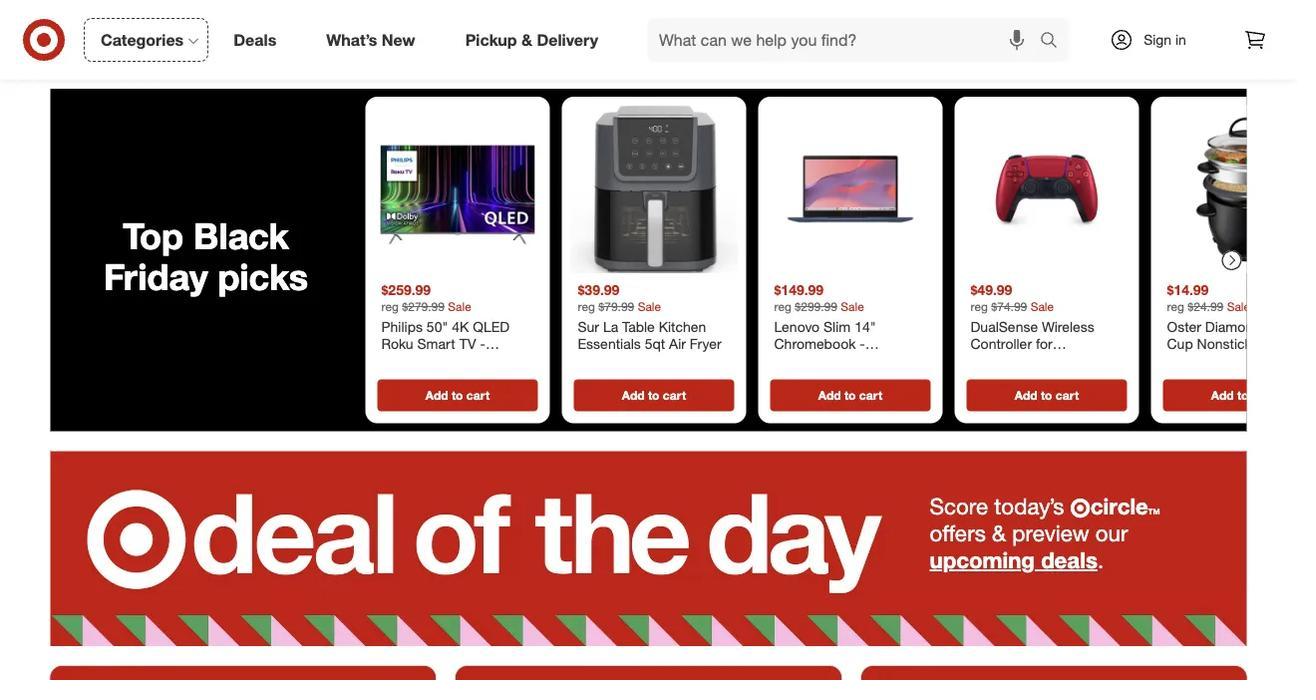 Task type: locate. For each thing, give the bounding box(es) containing it.
sale up diamondforce
[[1228, 299, 1251, 314]]

air
[[669, 335, 686, 353]]

0 vertical spatial &
[[522, 30, 533, 49]]

3 to from the left
[[845, 388, 856, 403]]

add to cart button down $299.99
[[771, 380, 931, 412]]

pickup & delivery
[[466, 30, 599, 49]]

5 add from the left
[[1212, 388, 1235, 403]]

add to cart down diamondforce
[[1212, 388, 1276, 403]]

1 add to cart from the left
[[426, 388, 490, 403]]

3 add to cart button from the left
[[771, 380, 931, 412]]

to for $39.99
[[648, 388, 660, 403]]

add down the $74.99
[[1015, 388, 1038, 403]]

5 to from the left
[[1238, 388, 1249, 403]]

cart
[[467, 388, 490, 403], [663, 388, 687, 403], [860, 388, 883, 403], [1056, 388, 1080, 403], [1253, 388, 1276, 403]]

table
[[623, 318, 655, 335]]

4 cart from the left
[[1056, 388, 1080, 403]]

what's new
[[326, 30, 416, 49]]

reg inside $49.99 reg $74.99 sale
[[971, 299, 989, 314]]

sale inside $39.99 reg $79.99 sale sur la table kitchen essentials 5qt air fryer
[[638, 299, 662, 314]]

deals
[[1042, 546, 1098, 574]]

2 add to cart from the left
[[622, 388, 687, 403]]

top black friday picks
[[104, 213, 308, 299]]

add to cart button for $149.99
[[771, 380, 931, 412]]

dualsense wireless controller for playstation 5 - volcanic red image
[[963, 105, 1132, 273]]

2 reg from the left
[[578, 299, 596, 314]]

add to cart button down $14.99 reg $24.99 sale oster diamondforce on the right of page
[[1164, 380, 1298, 412]]

friday
[[104, 255, 208, 299]]

add down $279.99
[[426, 388, 449, 403]]

picks
[[218, 255, 308, 299]]

deals link
[[217, 18, 302, 62]]

sign in link
[[1093, 18, 1218, 62]]

sale for $39.99
[[638, 299, 662, 314]]

add to cart down $299.99
[[819, 388, 883, 403]]

target deal of the day image
[[50, 452, 1248, 647]]

1 add to cart button from the left
[[378, 380, 538, 412]]

1 add from the left
[[426, 388, 449, 403]]

sale inside $149.99 reg $299.99 sale
[[841, 299, 865, 314]]

$259.99 reg $279.99 sale
[[382, 281, 472, 314]]

score
[[930, 493, 989, 520]]

add down $299.99
[[819, 388, 842, 403]]

fryer
[[690, 335, 722, 353]]

1 vertical spatial &
[[993, 519, 1007, 547]]

& right pickup
[[522, 30, 533, 49]]

3 add from the left
[[819, 388, 842, 403]]

reg left $279.99
[[382, 299, 399, 314]]

add down essentials
[[622, 388, 645, 403]]

sale right the $74.99
[[1031, 299, 1055, 314]]

add to cart down 5qt
[[622, 388, 687, 403]]

to
[[452, 388, 463, 403], [648, 388, 660, 403], [845, 388, 856, 403], [1041, 388, 1053, 403], [1238, 388, 1249, 403]]

add for $49.99
[[1015, 388, 1038, 403]]

3 add to cart from the left
[[819, 388, 883, 403]]

sale inside $259.99 reg $279.99 sale
[[448, 299, 472, 314]]

◎
[[1071, 497, 1091, 518]]

reg for $14.99
[[1168, 299, 1185, 314]]

sur
[[578, 318, 600, 335]]

black
[[194, 213, 289, 257]]

add to cart for $149.99
[[819, 388, 883, 403]]

2 add from the left
[[622, 388, 645, 403]]

4 add to cart button from the left
[[967, 380, 1128, 412]]

add to cart for $39.99
[[622, 388, 687, 403]]

today's
[[995, 493, 1065, 520]]

sale right $279.99
[[448, 299, 472, 314]]

add to cart button for $259.99
[[378, 380, 538, 412]]

$14.99
[[1168, 281, 1209, 299]]

add to cart
[[426, 388, 490, 403], [622, 388, 687, 403], [819, 388, 883, 403], [1015, 388, 1080, 403], [1212, 388, 1276, 403]]

2 sale from the left
[[638, 299, 662, 314]]

sale up table
[[638, 299, 662, 314]]

tm
[[1149, 507, 1161, 516]]

5 add to cart button from the left
[[1164, 380, 1298, 412]]

4 add from the left
[[1015, 388, 1038, 403]]

reg left $299.99
[[775, 299, 792, 314]]

circle
[[1091, 493, 1149, 520]]

5 sale from the left
[[1228, 299, 1251, 314]]

add to cart button for $14.99
[[1164, 380, 1298, 412]]

add to cart button for $39.99
[[574, 380, 735, 412]]

1 cart from the left
[[467, 388, 490, 403]]

add to cart button down the $74.99
[[967, 380, 1128, 412]]

carousel region
[[50, 89, 1298, 452]]

add for $14.99
[[1212, 388, 1235, 403]]

4 reg from the left
[[971, 299, 989, 314]]

1 horizontal spatial &
[[993, 519, 1007, 547]]

diamondforce
[[1206, 318, 1298, 335]]

reg inside $259.99 reg $279.99 sale
[[382, 299, 399, 314]]

sale right $299.99
[[841, 299, 865, 314]]

1 sale from the left
[[448, 299, 472, 314]]

& right offers
[[993, 519, 1007, 547]]

add to cart button down 5qt
[[574, 380, 735, 412]]

sign
[[1144, 31, 1172, 48]]

4 to from the left
[[1041, 388, 1053, 403]]

add to cart button
[[378, 380, 538, 412], [574, 380, 735, 412], [771, 380, 931, 412], [967, 380, 1128, 412], [1164, 380, 1298, 412]]

reg up oster
[[1168, 299, 1185, 314]]

add
[[426, 388, 449, 403], [622, 388, 645, 403], [819, 388, 842, 403], [1015, 388, 1038, 403], [1212, 388, 1235, 403]]

reg
[[382, 299, 399, 314], [578, 299, 596, 314], [775, 299, 792, 314], [971, 299, 989, 314], [1168, 299, 1185, 314]]

$279.99
[[402, 299, 445, 314]]

1 to from the left
[[452, 388, 463, 403]]

add to cart for $49.99
[[1015, 388, 1080, 403]]

4 add to cart from the left
[[1015, 388, 1080, 403]]

$149.99
[[775, 281, 824, 299]]

reg inside $14.99 reg $24.99 sale oster diamondforce
[[1168, 299, 1185, 314]]

3 cart from the left
[[860, 388, 883, 403]]

our
[[1096, 519, 1129, 547]]

5 add to cart from the left
[[1212, 388, 1276, 403]]

add to cart for $259.99
[[426, 388, 490, 403]]

reg inside $39.99 reg $79.99 sale sur la table kitchen essentials 5qt air fryer
[[578, 299, 596, 314]]

4 sale from the left
[[1031, 299, 1055, 314]]

sale inside $49.99 reg $74.99 sale
[[1031, 299, 1055, 314]]

to for $49.99
[[1041, 388, 1053, 403]]

add down $14.99 reg $24.99 sale oster diamondforce on the right of page
[[1212, 388, 1235, 403]]

$39.99 reg $79.99 sale sur la table kitchen essentials 5qt air fryer
[[578, 281, 722, 353]]

5qt
[[645, 335, 666, 353]]

3 sale from the left
[[841, 299, 865, 314]]

2 to from the left
[[648, 388, 660, 403]]

sign in
[[1144, 31, 1187, 48]]

reg up sur
[[578, 299, 596, 314]]

5 reg from the left
[[1168, 299, 1185, 314]]

2 cart from the left
[[663, 388, 687, 403]]

add for $149.99
[[819, 388, 842, 403]]

1 reg from the left
[[382, 299, 399, 314]]

add to cart for $14.99
[[1212, 388, 1276, 403]]

0 horizontal spatial &
[[522, 30, 533, 49]]

$149.99 reg $299.99 sale
[[775, 281, 865, 314]]

add to cart down $279.99
[[426, 388, 490, 403]]

2 add to cart button from the left
[[574, 380, 735, 412]]

sale
[[448, 299, 472, 314], [638, 299, 662, 314], [841, 299, 865, 314], [1031, 299, 1055, 314], [1228, 299, 1251, 314]]

sale for $259.99
[[448, 299, 472, 314]]

reg inside $149.99 reg $299.99 sale
[[775, 299, 792, 314]]

sale inside $14.99 reg $24.99 sale oster diamondforce
[[1228, 299, 1251, 314]]

add to cart down the $74.99
[[1015, 388, 1080, 403]]

3 reg from the left
[[775, 299, 792, 314]]

cart for $259.99
[[467, 388, 490, 403]]

offers
[[930, 519, 986, 547]]

essentials
[[578, 335, 641, 353]]

la
[[603, 318, 619, 335]]

in
[[1176, 31, 1187, 48]]

reg left the $74.99
[[971, 299, 989, 314]]

add to cart button down $279.99
[[378, 380, 538, 412]]

&
[[522, 30, 533, 49], [993, 519, 1007, 547]]

$259.99
[[382, 281, 431, 299]]



Task type: vqa. For each thing, say whether or not it's contained in the screenshot.
right Cover
no



Task type: describe. For each thing, give the bounding box(es) containing it.
$49.99
[[971, 281, 1013, 299]]

lenovo slim 14" chromebook - mediatek processor - 4gb ram - 64gb flash storage - blue (82xj002dus) image
[[767, 105, 935, 273]]

to for $149.99
[[845, 388, 856, 403]]

reg for $149.99
[[775, 299, 792, 314]]

sale for $149.99
[[841, 299, 865, 314]]

& inside score today's ◎ circle tm offers & preview our upcoming deals .
[[993, 519, 1007, 547]]

to for $259.99
[[452, 388, 463, 403]]

upcoming
[[930, 546, 1036, 574]]

oster diamondforce 6 cup nonstick  electric rice cooker - black image
[[1160, 105, 1298, 273]]

sale for $14.99
[[1228, 299, 1251, 314]]

reg for $259.99
[[382, 299, 399, 314]]

philips 50" 4k qled roku smart tv - 50pul7973/f7 - special purchase image
[[374, 105, 542, 273]]

deals
[[234, 30, 277, 49]]

$14.99 reg $24.99 sale oster diamondforce 
[[1168, 281, 1298, 370]]

add to cart button for $49.99
[[967, 380, 1128, 412]]

pickup
[[466, 30, 517, 49]]

5 cart from the left
[[1253, 388, 1276, 403]]

search button
[[1032, 18, 1079, 66]]

cart for $49.99
[[1056, 388, 1080, 403]]

$49.99 reg $74.99 sale
[[971, 281, 1055, 314]]

delivery
[[537, 30, 599, 49]]

add for $259.99
[[426, 388, 449, 403]]

.
[[1098, 546, 1104, 574]]

sale for $49.99
[[1031, 299, 1055, 314]]

to for $14.99
[[1238, 388, 1249, 403]]

& inside "link"
[[522, 30, 533, 49]]

search
[[1032, 32, 1079, 51]]

what's
[[326, 30, 378, 49]]

pickup & delivery link
[[449, 18, 624, 62]]

add for $39.99
[[622, 388, 645, 403]]

score today's ◎ circle tm offers & preview our upcoming deals .
[[930, 493, 1161, 574]]

$24.99
[[1189, 299, 1224, 314]]

reg for $39.99
[[578, 299, 596, 314]]

$79.99
[[599, 299, 635, 314]]

sur la table kitchen essentials 5qt air fryer image
[[570, 105, 739, 273]]

$39.99
[[578, 281, 620, 299]]

reg for $49.99
[[971, 299, 989, 314]]

What can we help you find? suggestions appear below search field
[[647, 18, 1046, 62]]

$74.99
[[992, 299, 1028, 314]]

categories
[[101, 30, 184, 49]]

new
[[382, 30, 416, 49]]

what's new link
[[310, 18, 441, 62]]

preview
[[1013, 519, 1090, 547]]

oster
[[1168, 318, 1202, 335]]

top
[[123, 213, 184, 257]]

$299.99
[[795, 299, 838, 314]]

cart for $149.99
[[860, 388, 883, 403]]

kitchen
[[659, 318, 707, 335]]

categories link
[[84, 18, 209, 62]]



